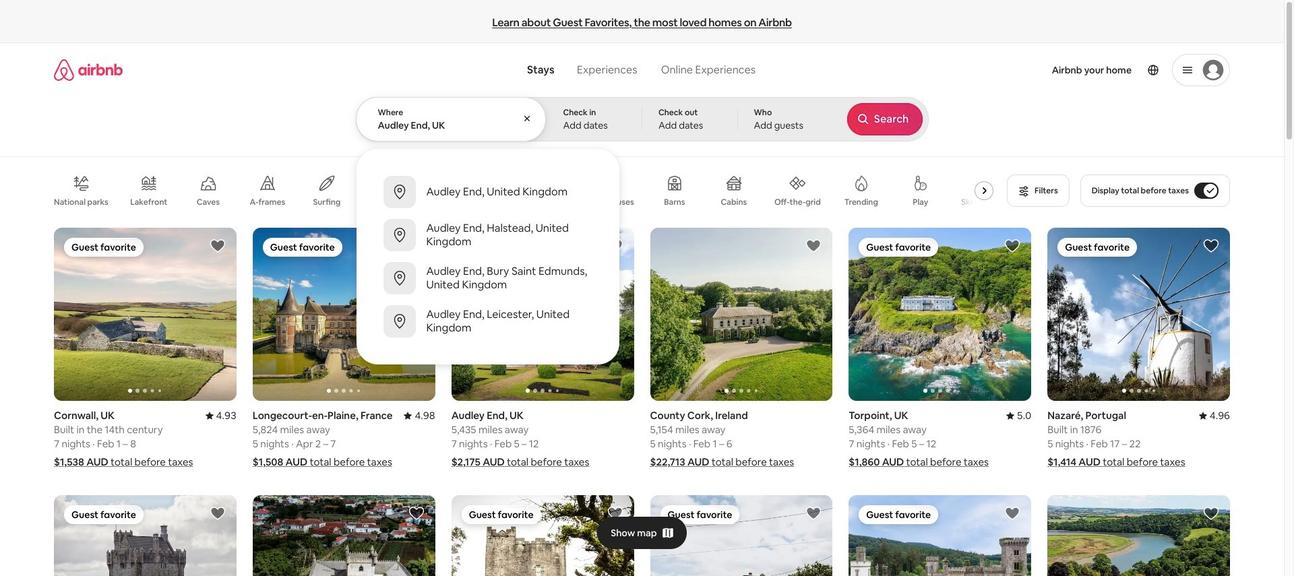 Task type: describe. For each thing, give the bounding box(es) containing it.
add to wishlist: saint davids, uk image
[[806, 506, 822, 522]]

add to wishlist: nazaré, portugal image
[[1204, 238, 1220, 254]]

1 option from the top
[[356, 171, 619, 214]]

Search destinations search field
[[378, 119, 525, 132]]

add to wishlist: audley end, uk image
[[607, 238, 624, 254]]

5.0 out of 5 average rating image
[[1007, 410, 1032, 422]]

add to wishlist: torpoint, uk image
[[1005, 238, 1021, 254]]

4.96 out of 5 average rating image
[[1200, 410, 1231, 422]]

add to wishlist: kilshanny, ireland image
[[607, 506, 624, 522]]

add to wishlist: bree, ireland image
[[1005, 506, 1021, 522]]

add to wishlist: saint mellion, uk image
[[1204, 506, 1220, 522]]



Task type: locate. For each thing, give the bounding box(es) containing it.
group
[[54, 165, 1000, 217], [54, 228, 237, 401], [253, 228, 435, 401], [452, 228, 634, 401], [650, 228, 833, 401], [849, 228, 1215, 401], [1048, 228, 1231, 401], [54, 496, 237, 577], [253, 496, 435, 577], [452, 496, 634, 577], [650, 496, 833, 577], [849, 496, 1032, 577], [1048, 496, 1231, 577]]

4 option from the top
[[356, 300, 619, 343]]

add to wishlist: longecourt-en-plaine, france image
[[408, 238, 425, 254]]

4.98 out of 5 average rating image
[[404, 410, 435, 422]]

search suggestions list box
[[356, 160, 619, 354]]

what can we help you find? tab list
[[517, 55, 649, 85]]

add to wishlist: cornwall, uk image
[[210, 238, 226, 254]]

profile element
[[777, 43, 1231, 97]]

2 option from the top
[[356, 214, 619, 257]]

add to wishlist: galway, ireland image
[[210, 506, 226, 522]]

3 option from the top
[[356, 257, 619, 300]]

None search field
[[356, 43, 929, 365]]

add to wishlist: county cork, ireland image
[[806, 238, 822, 254]]

tab panel
[[356, 97, 929, 365]]

option
[[356, 171, 619, 214], [356, 214, 619, 257], [356, 257, 619, 300], [356, 300, 619, 343]]

add to wishlist: santa marta de portuzelo, portugal image
[[408, 506, 425, 522]]

4.93 out of 5 average rating image
[[205, 410, 237, 422]]



Task type: vqa. For each thing, say whether or not it's contained in the screenshot.
Add to wishlist: Kilshanny, Ireland Icon
yes



